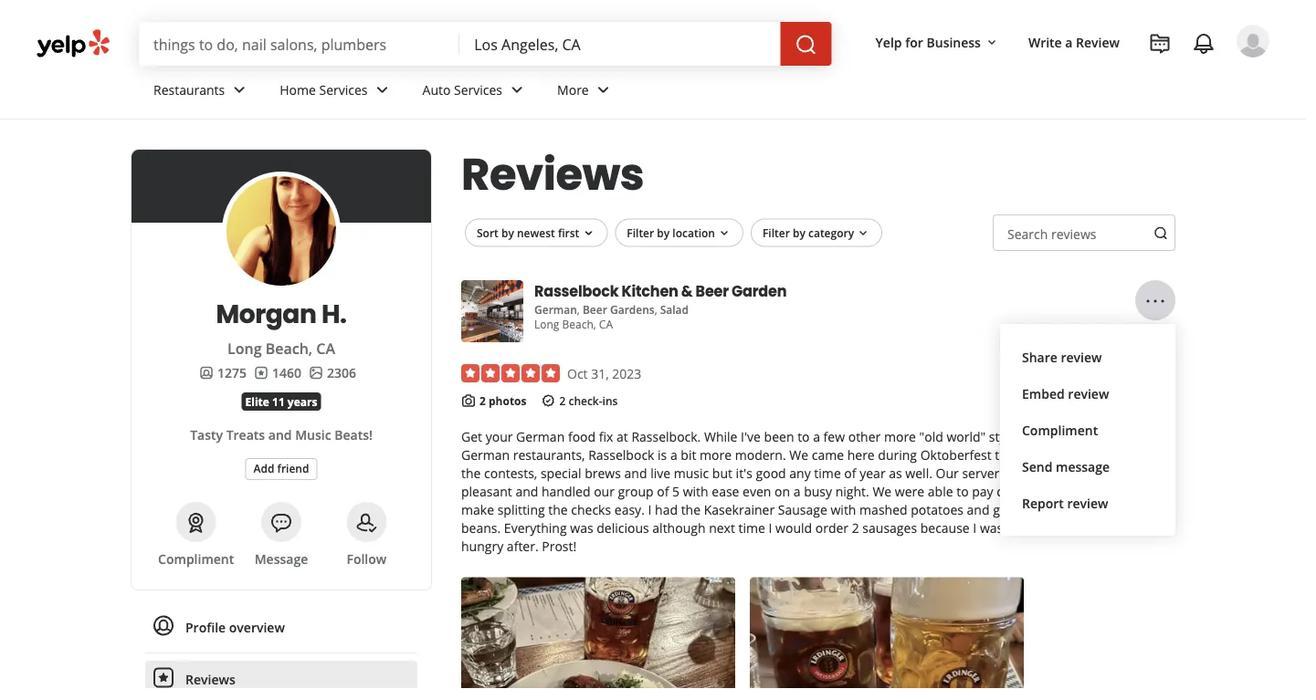 Task type: describe. For each thing, give the bounding box(es) containing it.
2 horizontal spatial the
[[681, 501, 701, 519]]

make
[[461, 501, 494, 519]]

1 vertical spatial time
[[738, 520, 765, 537]]

compliment button
[[1015, 412, 1161, 448]]

contests,
[[484, 465, 537, 482]]

beats!
[[334, 426, 372, 443]]

tasty treats and music beats!
[[190, 426, 372, 443]]

1 , from the left
[[577, 302, 580, 317]]

2 photos
[[480, 394, 527, 409]]

photos element
[[309, 364, 356, 382]]

year
[[860, 465, 886, 482]]

filter by location button
[[615, 219, 743, 247]]

a right is
[[670, 447, 677, 464]]

2023
[[612, 365, 641, 382]]

other
[[848, 428, 881, 446]]

filter by location
[[627, 225, 715, 240]]

enjoy
[[1010, 447, 1043, 464]]

check-
[[569, 394, 602, 409]]

business
[[927, 33, 981, 51]]

0 horizontal spatial we
[[789, 447, 808, 464]]

friend
[[277, 461, 309, 476]]

as
[[889, 465, 902, 482]]

delicious
[[597, 520, 649, 537]]

to down style
[[995, 447, 1007, 464]]

long inside morgan h. long beach, ca
[[227, 339, 262, 358]]

splitting
[[497, 501, 545, 519]]

categories element
[[534, 301, 689, 318]]

any
[[789, 465, 811, 482]]

2 check-ins
[[559, 394, 618, 409]]

busy
[[804, 483, 832, 500]]

2 for 2 photos
[[480, 394, 486, 409]]

german link
[[534, 302, 577, 317]]

green
[[993, 501, 1027, 519]]

a left few
[[813, 428, 820, 446]]

ca inside rasselbock kitchen & beer garden german , beer gardens , salad long beach, ca
[[599, 317, 613, 332]]

to down send message
[[1046, 483, 1058, 500]]

1 horizontal spatial more
[[884, 428, 916, 446]]

profile overview
[[185, 619, 285, 636]]

24 profile v2 image
[[153, 615, 174, 637]]

search reviews
[[1007, 225, 1096, 242]]

16 check in v2 image
[[541, 393, 556, 408]]

rasselbock inside rasselbock kitchen & beer garden german , beer gardens , salad long beach, ca
[[534, 281, 619, 301]]

to left the pay
[[956, 483, 969, 500]]

none field the near
[[474, 34, 766, 54]]

oktoberfest
[[920, 447, 992, 464]]

while
[[704, 428, 738, 446]]

24 chevron down v2 image
[[229, 79, 250, 101]]

rasselbock inside get your german food fix at rasselbock. while i've been to a few other more "old world" style german restaurants, rasselbock is a bit more modern. we came here during oktoberfest to enjoy the contests, special brews and live music but it's good any time of year as well. our server was pleasant and handled our group of 5 with ease even on a busy night. we were able to pay digitally to make splitting the checks easy. i had the kasekrainer sausage with mashed potatoes and green beans. everything was delicious although next time i would order 2 sausages because i was still hungry after. prost!
[[588, 447, 654, 464]]

bob b. image
[[1237, 25, 1270, 58]]

auto services link
[[408, 66, 543, 119]]

long inside rasselbock kitchen & beer garden german , beer gardens , salad long beach, ca
[[534, 317, 559, 332]]

1460
[[272, 364, 301, 381]]

menu containing profile overview
[[145, 609, 417, 690]]

2 for 2 check-ins
[[559, 394, 566, 409]]

0 horizontal spatial i
[[648, 501, 652, 519]]

follow
[[347, 550, 387, 568]]

business categories element
[[139, 66, 1270, 119]]

none field find
[[153, 34, 445, 54]]

yelp for business button
[[868, 26, 1006, 58]]

special
[[541, 465, 581, 482]]

next
[[709, 520, 735, 537]]

write a review
[[1028, 33, 1120, 51]]

a right on
[[793, 483, 801, 500]]

morgan
[[216, 296, 316, 332]]

1 vertical spatial compliment
[[158, 550, 234, 568]]

16 camera v2 image
[[461, 393, 476, 408]]

few
[[823, 428, 845, 446]]

night.
[[835, 483, 869, 500]]

world"
[[947, 428, 986, 446]]

review
[[1076, 33, 1120, 51]]

1 vertical spatial of
[[657, 483, 669, 500]]

brews
[[585, 465, 621, 482]]

and up splitting at the bottom of the page
[[515, 483, 538, 500]]

24 chevron down v2 image for home services
[[371, 79, 393, 101]]

salad link
[[660, 302, 689, 317]]

search image
[[1154, 226, 1168, 240]]

but
[[712, 465, 732, 482]]

here
[[847, 447, 875, 464]]

location
[[673, 225, 715, 240]]

our
[[936, 465, 959, 482]]

embed review
[[1022, 385, 1109, 402]]

rasselbock kitchen & beer garden german , beer gardens , salad long beach, ca
[[534, 281, 787, 332]]

by for location
[[657, 225, 670, 240]]

were
[[895, 483, 924, 500]]

filter by category button
[[751, 219, 882, 247]]

&
[[681, 281, 693, 301]]

Find text field
[[153, 34, 445, 54]]

1 vertical spatial with
[[831, 501, 856, 519]]

german inside rasselbock kitchen & beer garden german , beer gardens , salad long beach, ca
[[534, 302, 577, 317]]

24 chevron down v2 image for auto services
[[506, 79, 528, 101]]

had
[[655, 501, 678, 519]]

16 review v2 image
[[254, 366, 269, 380]]

get your german food fix at rasselbock. while i've been to a few other more "old world" style german restaurants, rasselbock is a bit more modern. we came here during oktoberfest to enjoy the contests, special brews and live music but it's good any time of year as well. our server was pleasant and handled our group of 5 with ease even on a busy night. we were able to pay digitally to make splitting the checks easy. i had the kasekrainer sausage with mashed potatoes and green beans. everything was delicious although next time i would order 2 sausages because i was still hungry after. prost!
[[461, 428, 1058, 555]]

was down checks
[[570, 520, 593, 537]]

to right been
[[797, 428, 810, 446]]

rasselbock.
[[631, 428, 701, 446]]

menu image
[[1144, 290, 1166, 312]]

tasty
[[190, 426, 223, 443]]

a inside 'element'
[[1065, 33, 1073, 51]]

review for share review
[[1061, 348, 1102, 366]]

2306
[[327, 364, 356, 381]]

sausage
[[778, 501, 827, 519]]

profile overview link
[[145, 609, 417, 646]]

more
[[557, 81, 589, 98]]

follow image
[[356, 512, 378, 534]]

by for category
[[793, 225, 805, 240]]

share
[[1022, 348, 1057, 366]]

0 vertical spatial with
[[683, 483, 708, 500]]

hungry
[[461, 538, 503, 555]]

2 photos link
[[480, 394, 527, 409]]

ins
[[602, 394, 618, 409]]

came
[[812, 447, 844, 464]]

been
[[764, 428, 794, 446]]

because
[[920, 520, 970, 537]]

1 horizontal spatial time
[[814, 465, 841, 482]]

2 inside get your german food fix at rasselbock. while i've been to a few other more "old world" style german restaurants, rasselbock is a bit more modern. we came here during oktoberfest to enjoy the contests, special brews and live music but it's good any time of year as well. our server was pleasant and handled our group of 5 with ease even on a busy night. we were able to pay digitally to make splitting the checks easy. i had the kasekrainer sausage with mashed potatoes and green beans. everything was delicious although next time i would order 2 sausages because i was still hungry after. prost!
[[852, 520, 859, 537]]

services for auto services
[[454, 81, 502, 98]]

was up digitally
[[1003, 465, 1026, 482]]

ease
[[712, 483, 739, 500]]

"old
[[919, 428, 943, 446]]

well.
[[905, 465, 932, 482]]

5
[[672, 483, 680, 500]]

food
[[568, 428, 596, 446]]

it's
[[736, 465, 752, 482]]

beer gardens link
[[583, 302, 655, 317]]

home services link
[[265, 66, 408, 119]]

16 chevron down v2 image for sort by newest first
[[581, 226, 596, 241]]

years
[[288, 394, 317, 409]]

our
[[594, 483, 615, 500]]

Near text field
[[474, 34, 766, 54]]

yelp
[[876, 33, 902, 51]]

rasselbock kitchen & beer garden region
[[454, 200, 1183, 690]]

style
[[989, 428, 1016, 446]]

restaurants,
[[513, 447, 585, 464]]

ca inside morgan h. long beach, ca
[[316, 339, 335, 358]]



Task type: locate. For each thing, give the bounding box(es) containing it.
by
[[501, 225, 514, 240], [657, 225, 670, 240], [793, 225, 805, 240]]

filters group
[[461, 219, 886, 247]]

long up 1275
[[227, 339, 262, 358]]

0 horizontal spatial services
[[319, 81, 368, 98]]

on
[[775, 483, 790, 500]]

1 vertical spatial more
[[700, 447, 732, 464]]

2 none field from the left
[[474, 34, 766, 54]]

beach,
[[562, 317, 596, 332], [265, 339, 312, 358]]

0 vertical spatial of
[[844, 465, 856, 482]]

1 horizontal spatial reviews
[[461, 143, 644, 205]]

2 24 chevron down v2 image from the left
[[506, 79, 528, 101]]

h.
[[321, 296, 347, 332]]

24 chevron down v2 image inside home services link
[[371, 79, 393, 101]]

with down night.
[[831, 501, 856, 519]]

24 chevron down v2 image inside more link
[[592, 79, 614, 101]]

menu containing share review
[[1000, 324, 1175, 536]]

1 horizontal spatial of
[[844, 465, 856, 482]]

1 horizontal spatial ,
[[655, 302, 657, 317]]

the up although
[[681, 501, 701, 519]]

home services
[[280, 81, 368, 98]]

0 vertical spatial review
[[1061, 348, 1102, 366]]

report review
[[1022, 495, 1108, 512]]

16 chevron down v2 image
[[581, 226, 596, 241], [717, 226, 732, 241], [856, 226, 871, 241]]

and up group
[[624, 465, 647, 482]]

1 horizontal spatial 2
[[559, 394, 566, 409]]

16 chevron down v2 image inside sort by newest first popup button
[[581, 226, 596, 241]]

get
[[461, 428, 482, 446]]

24 chevron down v2 image inside auto services link
[[506, 79, 528, 101]]

reviews
[[1051, 225, 1096, 242]]

, left salad
[[655, 302, 657, 317]]

0 vertical spatial menu
[[1000, 324, 1175, 536]]

services right auto
[[454, 81, 502, 98]]

24 review v2 image
[[153, 667, 174, 689]]

everything
[[504, 520, 567, 537]]

ca up photos element
[[316, 339, 335, 358]]

at
[[617, 428, 628, 446]]

1 horizontal spatial the
[[548, 501, 568, 519]]

1 vertical spatial reviews
[[185, 671, 235, 688]]

photos
[[489, 394, 527, 409]]

music
[[295, 426, 331, 443]]

2 horizontal spatial 24 chevron down v2 image
[[592, 79, 614, 101]]

1 none field from the left
[[153, 34, 445, 54]]

filter left the location
[[627, 225, 654, 240]]

2 services from the left
[[454, 81, 502, 98]]

beach, inside morgan h. long beach, ca
[[265, 339, 312, 358]]

2 by from the left
[[657, 225, 670, 240]]

1 vertical spatial beach,
[[265, 339, 312, 358]]

0 horizontal spatial ca
[[316, 339, 335, 358]]

0 horizontal spatial of
[[657, 483, 669, 500]]

0 horizontal spatial with
[[683, 483, 708, 500]]

report review button
[[1015, 485, 1161, 522]]

0 horizontal spatial more
[[700, 447, 732, 464]]

filter for filter by category
[[763, 225, 790, 240]]

modern.
[[735, 447, 786, 464]]

reviews up first
[[461, 143, 644, 205]]

1 horizontal spatial ca
[[599, 317, 613, 332]]

still
[[1006, 520, 1027, 537]]

2 right 16 check in v2 icon on the bottom of the page
[[559, 394, 566, 409]]

search image
[[795, 34, 817, 56]]

1 by from the left
[[501, 225, 514, 240]]

user actions element
[[861, 23, 1295, 135]]

good
[[756, 465, 786, 482]]

although
[[652, 520, 706, 537]]

24 chevron down v2 image left auto
[[371, 79, 393, 101]]

16 friends v2 image
[[199, 366, 214, 380]]

1 horizontal spatial with
[[831, 501, 856, 519]]

2 vertical spatial german
[[461, 447, 510, 464]]

1 horizontal spatial beach,
[[562, 317, 596, 332]]

review for report review
[[1067, 495, 1108, 512]]

beer right &
[[696, 281, 729, 301]]

treats
[[226, 426, 265, 443]]

and down the pay
[[967, 501, 990, 519]]

0 horizontal spatial filter
[[627, 225, 654, 240]]

compliment down the compliment image at the bottom of page
[[158, 550, 234, 568]]

3 24 chevron down v2 image from the left
[[592, 79, 614, 101]]

i right because
[[973, 520, 977, 537]]

after.
[[507, 538, 539, 555]]

by left "category"
[[793, 225, 805, 240]]

0 horizontal spatial 2
[[480, 394, 486, 409]]

1 horizontal spatial beer
[[696, 281, 729, 301]]

i left had
[[648, 501, 652, 519]]

16 chevron down v2 image inside filter by category "popup button"
[[856, 226, 871, 241]]

restaurants
[[153, 81, 225, 98]]

1 vertical spatial long
[[227, 339, 262, 358]]

  text field
[[993, 215, 1175, 251]]

add friend button
[[245, 459, 317, 480]]

projects image
[[1149, 33, 1171, 55]]

3 by from the left
[[793, 225, 805, 240]]

1 vertical spatial menu
[[145, 609, 417, 690]]

reviews inside menu item
[[185, 671, 235, 688]]

morgan h. long beach, ca
[[216, 296, 347, 358]]

ca up the oct 31, 2023
[[599, 317, 613, 332]]

german down your
[[461, 447, 510, 464]]

compliment down embed review
[[1022, 422, 1098, 439]]

0 vertical spatial compliment
[[1022, 422, 1098, 439]]

2 horizontal spatial 16 chevron down v2 image
[[856, 226, 871, 241]]

restaurants link
[[139, 66, 265, 119]]

1 16 chevron down v2 image from the left
[[581, 226, 596, 241]]

2 , from the left
[[655, 302, 657, 317]]

none field up home
[[153, 34, 445, 54]]

kasekrainer
[[704, 501, 775, 519]]

0 horizontal spatial long
[[227, 339, 262, 358]]

review for embed review
[[1068, 385, 1109, 402]]

0 horizontal spatial time
[[738, 520, 765, 537]]

1 services from the left
[[319, 81, 368, 98]]

filter for filter by location
[[627, 225, 654, 240]]

search
[[1007, 225, 1048, 242]]

0 vertical spatial reviews
[[461, 143, 644, 205]]

2 filter from the left
[[763, 225, 790, 240]]

0 horizontal spatial 24 chevron down v2 image
[[371, 79, 393, 101]]

friends element
[[199, 364, 247, 382]]

message image
[[270, 512, 292, 534]]

beach, up 1460
[[265, 339, 312, 358]]

1 horizontal spatial compliment
[[1022, 422, 1098, 439]]

ca
[[599, 317, 613, 332], [316, 339, 335, 358]]

24 chevron down v2 image
[[371, 79, 393, 101], [506, 79, 528, 101], [592, 79, 614, 101]]

menu
[[1000, 324, 1175, 536], [145, 609, 417, 690]]

2 horizontal spatial 2
[[852, 520, 859, 537]]

checks
[[571, 501, 611, 519]]

digitally
[[997, 483, 1043, 500]]

None field
[[153, 34, 445, 54], [474, 34, 766, 54]]

with down music
[[683, 483, 708, 500]]

german
[[534, 302, 577, 317], [516, 428, 565, 446], [461, 447, 510, 464]]

2 right order
[[852, 520, 859, 537]]

2 right 16 camera v2 image
[[480, 394, 486, 409]]

gardens
[[610, 302, 655, 317]]

notifications image
[[1193, 33, 1215, 55]]

16 chevron down v2 image right "category"
[[856, 226, 871, 241]]

reviews element
[[254, 364, 301, 382]]

11
[[272, 394, 285, 409]]

1 horizontal spatial by
[[657, 225, 670, 240]]

0 horizontal spatial the
[[461, 465, 481, 482]]

16 chevron down v2 image
[[985, 35, 999, 50]]

24 chevron down v2 image right auto services at the left top of page
[[506, 79, 528, 101]]

compliment image
[[185, 512, 207, 534]]

write a review link
[[1021, 26, 1127, 58]]

garden
[[732, 281, 787, 301]]

more
[[884, 428, 916, 446], [700, 447, 732, 464]]

we up any
[[789, 447, 808, 464]]

0 vertical spatial german
[[534, 302, 577, 317]]

review
[[1061, 348, 1102, 366], [1068, 385, 1109, 402], [1067, 495, 1108, 512]]

, left beer gardens link
[[577, 302, 580, 317]]

i've
[[741, 428, 761, 446]]

review inside button
[[1061, 348, 1102, 366]]

1 vertical spatial we
[[873, 483, 892, 500]]

3 16 chevron down v2 image from the left
[[856, 226, 871, 241]]

add
[[254, 461, 274, 476]]

0 vertical spatial time
[[814, 465, 841, 482]]

0 vertical spatial we
[[789, 447, 808, 464]]

24 chevron down v2 image for more
[[592, 79, 614, 101]]

by for newest
[[501, 225, 514, 240]]

0 horizontal spatial reviews
[[185, 671, 235, 688]]

by inside "popup button"
[[793, 225, 805, 240]]

compliment inside button
[[1022, 422, 1098, 439]]

2
[[480, 394, 486, 409], [559, 394, 566, 409], [852, 520, 859, 537]]

0 vertical spatial rasselbock
[[534, 281, 619, 301]]

0 horizontal spatial compliment
[[158, 550, 234, 568]]

review down share review button
[[1068, 385, 1109, 402]]

2 horizontal spatial by
[[793, 225, 805, 240]]

more down while
[[700, 447, 732, 464]]

16 chevron down v2 image right first
[[581, 226, 596, 241]]

2 horizontal spatial i
[[973, 520, 977, 537]]

filter left "category"
[[763, 225, 790, 240]]

long up the 5 star rating image
[[534, 317, 559, 332]]

by right the sort
[[501, 225, 514, 240]]

of up night.
[[844, 465, 856, 482]]

elite 11 years link
[[242, 393, 321, 411]]

german up restaurants,
[[516, 428, 565, 446]]

overview
[[229, 619, 285, 636]]

easy.
[[614, 501, 645, 519]]

1 vertical spatial review
[[1068, 385, 1109, 402]]

31,
[[591, 365, 609, 382]]

time down kasekrainer
[[738, 520, 765, 537]]

0 horizontal spatial beach,
[[265, 339, 312, 358]]

  text field inside rasselbock kitchen & beer garden region
[[993, 215, 1175, 251]]

2 16 chevron down v2 image from the left
[[717, 226, 732, 241]]

0 vertical spatial long
[[534, 317, 559, 332]]

1 horizontal spatial we
[[873, 483, 892, 500]]

newest
[[517, 225, 555, 240]]

rasselbock up "german" link
[[534, 281, 619, 301]]

0 vertical spatial beach,
[[562, 317, 596, 332]]

reviews menu item
[[145, 661, 417, 690]]

review inside 'button'
[[1068, 385, 1109, 402]]

1 horizontal spatial filter
[[763, 225, 790, 240]]

i left would
[[769, 520, 772, 537]]

1 horizontal spatial 16 chevron down v2 image
[[717, 226, 732, 241]]

we up mashed
[[873, 483, 892, 500]]

filter inside popup button
[[627, 225, 654, 240]]

1 horizontal spatial services
[[454, 81, 502, 98]]

sort by newest first
[[477, 225, 579, 240]]

filter
[[627, 225, 654, 240], [763, 225, 790, 240]]

handled
[[542, 483, 591, 500]]

we
[[789, 447, 808, 464], [873, 483, 892, 500]]

sort
[[477, 225, 499, 240]]

16 chevron down v2 image for filter by category
[[856, 226, 871, 241]]

0 horizontal spatial by
[[501, 225, 514, 240]]

sort by newest first button
[[465, 219, 608, 247]]

more up during
[[884, 428, 916, 446]]

a right 'write'
[[1065, 33, 1073, 51]]

beer left 'gardens'
[[583, 302, 607, 317]]

1 horizontal spatial none field
[[474, 34, 766, 54]]

with
[[683, 483, 708, 500], [831, 501, 856, 519]]

message
[[255, 550, 308, 568]]

elite
[[245, 394, 269, 409]]

1 horizontal spatial 24 chevron down v2 image
[[506, 79, 528, 101]]

of left 5
[[657, 483, 669, 500]]

embed review button
[[1015, 375, 1161, 412]]

16 chevron down v2 image right the location
[[717, 226, 732, 241]]

time
[[814, 465, 841, 482], [738, 520, 765, 537]]

5 star rating image
[[461, 364, 560, 383]]

0 horizontal spatial menu
[[145, 609, 417, 690]]

your
[[486, 428, 513, 446]]

0 horizontal spatial ,
[[577, 302, 580, 317]]

1 vertical spatial ca
[[316, 339, 335, 358]]

and down 'elite 11 years' link
[[268, 426, 292, 443]]

morgan h. link
[[153, 296, 409, 332]]

the up pleasant
[[461, 465, 481, 482]]

pay
[[972, 483, 993, 500]]

oct
[[567, 365, 588, 382]]

none field up more link
[[474, 34, 766, 54]]

services right home
[[319, 81, 368, 98]]

0 horizontal spatial none field
[[153, 34, 445, 54]]

services for home services
[[319, 81, 368, 98]]

0 vertical spatial ca
[[599, 317, 613, 332]]

0 horizontal spatial 16 chevron down v2 image
[[581, 226, 596, 241]]

1 vertical spatial rasselbock
[[588, 447, 654, 464]]

16 chevron down v2 image for filter by location
[[717, 226, 732, 241]]

filter inside "popup button"
[[763, 225, 790, 240]]

review up embed review 'button' on the bottom right of page
[[1061, 348, 1102, 366]]

reviews
[[461, 143, 644, 205], [185, 671, 235, 688]]

review down send message 'button'
[[1067, 495, 1108, 512]]

1 horizontal spatial i
[[769, 520, 772, 537]]

by left the location
[[657, 225, 670, 240]]

the down handled
[[548, 501, 568, 519]]

1 vertical spatial german
[[516, 428, 565, 446]]

16 photos v2 image
[[309, 366, 323, 380]]

16 chevron down v2 image inside filter by location popup button
[[717, 226, 732, 241]]

2 vertical spatial review
[[1067, 495, 1108, 512]]

0 horizontal spatial beer
[[583, 302, 607, 317]]

0 vertical spatial beer
[[696, 281, 729, 301]]

reviews right 24 review v2 image
[[185, 671, 235, 688]]

share review button
[[1015, 339, 1161, 375]]

send message button
[[1015, 448, 1161, 485]]

live
[[650, 465, 670, 482]]

time down came
[[814, 465, 841, 482]]

0 vertical spatial more
[[884, 428, 916, 446]]

1 vertical spatial beer
[[583, 302, 607, 317]]

1 horizontal spatial menu
[[1000, 324, 1175, 536]]

,
[[577, 302, 580, 317], [655, 302, 657, 317]]

was left still
[[980, 520, 1003, 537]]

even
[[743, 483, 771, 500]]

beach, up oct
[[562, 317, 596, 332]]

1 24 chevron down v2 image from the left
[[371, 79, 393, 101]]

review inside button
[[1067, 495, 1108, 512]]

None search field
[[139, 22, 835, 66]]

filter by category
[[763, 225, 854, 240]]

add friend
[[254, 461, 309, 476]]

1 horizontal spatial long
[[534, 317, 559, 332]]

beans.
[[461, 520, 501, 537]]

sausages
[[863, 520, 917, 537]]

24 chevron down v2 image right 'more'
[[592, 79, 614, 101]]

rasselbock down at
[[588, 447, 654, 464]]

beer
[[696, 281, 729, 301], [583, 302, 607, 317]]

profile overview menu item
[[145, 609, 417, 654]]

1 filter from the left
[[627, 225, 654, 240]]

server
[[962, 465, 999, 482]]

german left beer gardens link
[[534, 302, 577, 317]]

menu inside rasselbock kitchen & beer garden region
[[1000, 324, 1175, 536]]

beach, inside rasselbock kitchen & beer garden german , beer gardens , salad long beach, ca
[[562, 317, 596, 332]]

mashed
[[860, 501, 907, 519]]

would
[[775, 520, 812, 537]]

share review
[[1022, 348, 1102, 366]]



Task type: vqa. For each thing, say whether or not it's contained in the screenshot.
second Photo of Tanaka of Tokyo East - Honolulu, HI, US. from right
no



